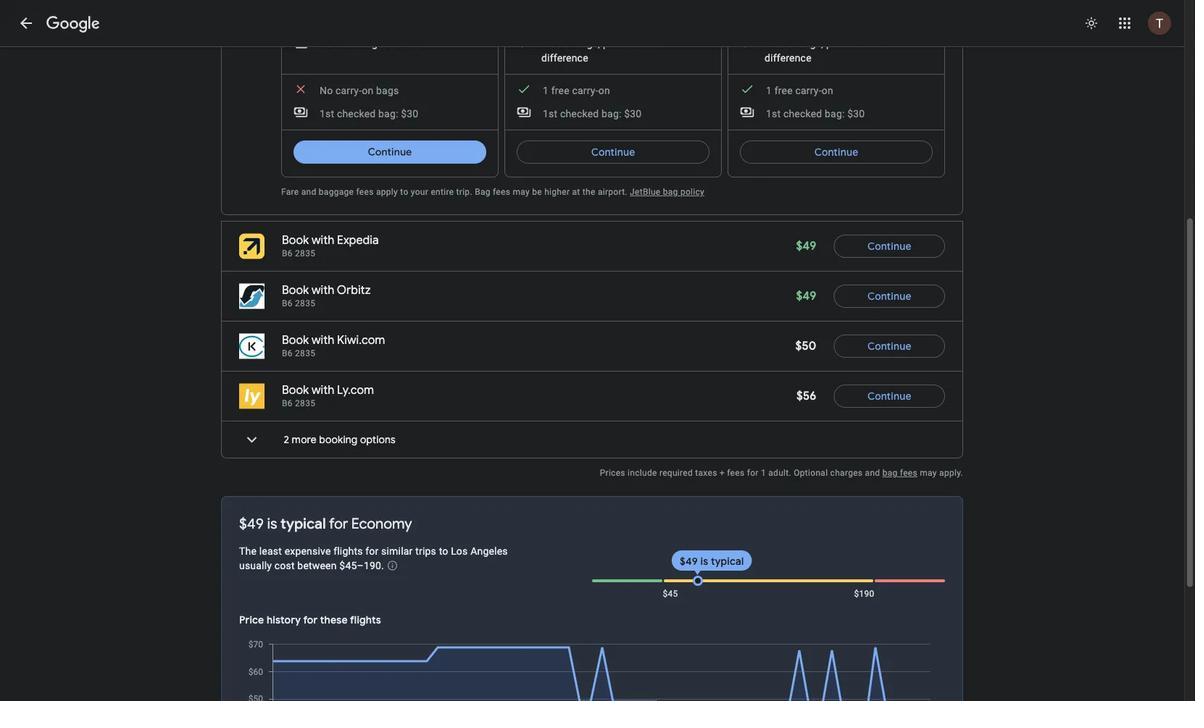 Task type: describe. For each thing, give the bounding box(es) containing it.
taxes
[[695, 469, 717, 479]]

orbitz
[[337, 283, 371, 298]]

2 difference from the left
[[765, 52, 812, 64]]

jetblue bag policy link
[[630, 187, 705, 198]]

is for $49 is typical for economy
[[267, 515, 277, 533]]

$49 is typical for economy
[[239, 515, 412, 533]]

2 horizontal spatial 1
[[766, 85, 772, 97]]

fees left apply
[[356, 187, 374, 198]]

fare and baggage fees apply to your entire trip.  bag fees may be higher at the airport. jetblue bag policy
[[281, 187, 705, 198]]

1 horizontal spatial 1
[[761, 469, 766, 479]]

no
[[320, 85, 333, 97]]

book with kiwi.com b6 2835
[[282, 333, 385, 359]]

book for book with orbitz
[[282, 283, 309, 298]]

book for book with ly.com
[[282, 383, 309, 398]]

1 fare from the left
[[645, 38, 663, 50]]

change, for third "first checked bag costs 30 us dollars" element
[[787, 38, 824, 50]]

3 bag: from the left
[[825, 108, 845, 120]]

economy
[[351, 515, 412, 533]]

with for orbitz
[[312, 283, 334, 298]]

flights inside the least expensive flights for similar trips to los angeles usually cost between $45–190.
[[334, 546, 363, 558]]

carry- for third "first checked bag costs 30 us dollars" element
[[795, 85, 822, 97]]

49 US dollars text field
[[796, 289, 816, 304]]

required
[[660, 469, 693, 479]]

optional
[[794, 469, 828, 479]]

2 fare from the left
[[868, 38, 886, 50]]

flight number b6 2835 text field for book with orbitz
[[282, 299, 315, 309]]

Flight number B6 2835 text field
[[282, 349, 315, 359]]

56 US dollars text field
[[797, 389, 816, 404]]

flight number b6 2835 text field for book with expedia
[[282, 249, 315, 259]]

2 bag: from the left
[[602, 108, 622, 120]]

1 horizontal spatial may
[[920, 469, 937, 479]]

airport.
[[598, 187, 628, 198]]

on for third "first checked bag costs 30 us dollars" element
[[822, 85, 833, 97]]

2 free from the left
[[775, 85, 793, 97]]

higher
[[544, 187, 570, 198]]

options
[[360, 434, 396, 447]]

1 1st checked bag: $30 from the left
[[320, 108, 419, 120]]

the least expensive flights for similar trips to los angeles usually cost between $45–190.
[[239, 546, 508, 572]]

book with ly.com b6 2835
[[282, 383, 374, 409]]

angeles
[[470, 546, 508, 558]]

1 on from the left
[[362, 85, 374, 97]]

1 free carry-on for second "first checked bag costs 30 us dollars" element from left
[[543, 85, 610, 97]]

typical for $49 is typical
[[711, 556, 744, 569]]

2 free from the left
[[765, 38, 785, 50]]

ly.com
[[337, 383, 374, 398]]

fees right the bag
[[493, 187, 510, 198]]

change appearance image
[[1074, 6, 1109, 41]]

0 horizontal spatial 1
[[543, 85, 549, 97]]

trip.
[[456, 187, 472, 198]]

go back image
[[17, 14, 35, 32]]

2 1st checked bag: $30 from the left
[[543, 108, 642, 120]]

1 free carry-on for third "first checked bag costs 30 us dollars" element
[[766, 85, 833, 97]]

2 more booking options image
[[234, 423, 269, 458]]

1 horizontal spatial and
[[865, 469, 880, 479]]

1st for 1st "first checked bag costs 30 us dollars" element from left
[[320, 108, 334, 120]]

for up expensive
[[329, 515, 348, 533]]

to inside the least expensive flights for similar trips to los angeles usually cost between $45–190.
[[439, 546, 448, 558]]

booking
[[319, 434, 358, 447]]

0 horizontal spatial may
[[513, 187, 530, 198]]

kiwi.com
[[337, 333, 385, 348]]

0 vertical spatial to
[[400, 187, 408, 198]]

2 more booking options
[[284, 434, 396, 447]]

change, for second "first checked bag costs 30 us dollars" element from left
[[564, 38, 600, 50]]

ticket changes for a fee
[[318, 38, 430, 50]]

with for expedia
[[312, 233, 334, 248]]

flight number b6 2835 text field for book with ly.com
[[282, 399, 315, 409]]

a
[[407, 38, 413, 50]]

prices include required taxes + fees for 1 adult. optional charges and bag fees may apply.
[[600, 469, 963, 479]]

policy
[[680, 187, 705, 198]]

more
[[292, 434, 317, 447]]

2
[[284, 434, 289, 447]]

book with expedia b6 2835
[[282, 233, 379, 259]]

1st for third "first checked bag costs 30 us dollars" element
[[766, 108, 781, 120]]

be
[[532, 187, 542, 198]]

1 difference from the left
[[541, 52, 588, 64]]

include
[[628, 469, 657, 479]]

prices
[[600, 469, 625, 479]]

for left a
[[391, 38, 404, 50]]

checked for second "first checked bag costs 30 us dollars" element from left
[[560, 108, 599, 120]]

los
[[451, 546, 468, 558]]

with for ly.com
[[312, 383, 334, 398]]



Task type: vqa. For each thing, say whether or not it's contained in the screenshot.
fourth LAX from the bottom of the "main content" containing Best flights
no



Task type: locate. For each thing, give the bounding box(es) containing it.
1 vertical spatial may
[[920, 469, 937, 479]]

between
[[297, 560, 337, 572]]

1 vertical spatial is
[[701, 556, 708, 569]]

continue
[[368, 146, 412, 159], [591, 146, 635, 159], [814, 146, 858, 159], [867, 240, 912, 253], [867, 290, 912, 303], [867, 340, 912, 353], [867, 390, 912, 403]]

1 carry- from the left
[[336, 85, 362, 97]]

may left the apply.
[[920, 469, 937, 479]]

1 free from the left
[[551, 85, 570, 97]]

usually
[[239, 560, 272, 572]]

ticket
[[318, 38, 347, 50]]

1 horizontal spatial bag
[[883, 469, 898, 479]]

flight number b6 2835 text field up more
[[282, 399, 315, 409]]

49 US dollars text field
[[796, 239, 816, 254]]

2 vertical spatial flight number b6 2835 text field
[[282, 399, 315, 409]]

bag
[[475, 187, 491, 198]]

$45–190.
[[339, 560, 384, 572]]

book down fare
[[282, 233, 309, 248]]

2 with from the top
[[312, 283, 334, 298]]

0 horizontal spatial change,
[[564, 38, 600, 50]]

cost
[[275, 560, 295, 572]]

0 horizontal spatial free change, possible fare difference
[[541, 38, 663, 64]]

1 horizontal spatial 1st checked bag: $30
[[543, 108, 642, 120]]

2 horizontal spatial first checked bag costs 30 us dollars element
[[740, 105, 865, 121]]

learn more about price insights image
[[387, 561, 398, 572]]

0 horizontal spatial free
[[551, 85, 570, 97]]

the
[[239, 546, 257, 558]]

similar
[[381, 546, 413, 558]]

possible for second "first checked bag costs 30 us dollars" element from left
[[603, 38, 642, 50]]

checked
[[337, 108, 376, 120], [560, 108, 599, 120], [783, 108, 822, 120]]

to left your
[[400, 187, 408, 198]]

book for book with kiwi.com
[[282, 333, 309, 348]]

2835 for book with expedia
[[295, 249, 315, 259]]

flights right these on the left bottom
[[350, 614, 381, 627]]

for left these on the left bottom
[[303, 614, 318, 627]]

1 vertical spatial and
[[865, 469, 880, 479]]

may left "be"
[[513, 187, 530, 198]]

may
[[513, 187, 530, 198], [920, 469, 937, 479]]

0 horizontal spatial first checked bag costs 30 us dollars element
[[294, 105, 419, 121]]

2 horizontal spatial checked
[[783, 108, 822, 120]]

0 vertical spatial typical
[[281, 515, 326, 533]]

jetblue
[[630, 187, 661, 198]]

2 change, from the left
[[787, 38, 824, 50]]

1 vertical spatial flight number b6 2835 text field
[[282, 299, 315, 309]]

book down flight number b6 2835 text field
[[282, 383, 309, 398]]

0 vertical spatial flights
[[334, 546, 363, 558]]

0 horizontal spatial is
[[267, 515, 277, 533]]

1 horizontal spatial carry-
[[572, 85, 598, 97]]

1 horizontal spatial possible
[[826, 38, 865, 50]]

1 horizontal spatial difference
[[765, 52, 812, 64]]

these
[[320, 614, 348, 627]]

$50
[[795, 339, 816, 354]]

flights up $45–190.
[[334, 546, 363, 558]]

b6 up flight number b6 2835 text field
[[282, 299, 293, 309]]

the
[[583, 187, 596, 198]]

0 vertical spatial is
[[267, 515, 277, 533]]

with inside the book with ly.com b6 2835
[[312, 383, 334, 398]]

price history for these flights
[[239, 614, 381, 627]]

1 with from the top
[[312, 233, 334, 248]]

possible
[[603, 38, 642, 50], [826, 38, 865, 50]]

2835 inside the book with ly.com b6 2835
[[295, 399, 315, 409]]

2 horizontal spatial 1st checked bag: $30
[[766, 108, 865, 120]]

fare
[[281, 187, 299, 198]]

checked for 1st "first checked bag costs 30 us dollars" element from left
[[337, 108, 376, 120]]

2 horizontal spatial 1st
[[766, 108, 781, 120]]

flights
[[334, 546, 363, 558], [350, 614, 381, 627]]

0 horizontal spatial bag:
[[378, 108, 398, 120]]

fare
[[645, 38, 663, 50], [868, 38, 886, 50]]

1 horizontal spatial 1st
[[543, 108, 558, 120]]

1st checked bag: $30
[[320, 108, 419, 120], [543, 108, 642, 120], [766, 108, 865, 120]]

with
[[312, 233, 334, 248], [312, 283, 334, 298], [312, 333, 334, 348], [312, 383, 334, 398]]

b6 inside the book with ly.com b6 2835
[[282, 399, 293, 409]]

2 1st from the left
[[543, 108, 558, 120]]

entire
[[431, 187, 454, 198]]

0 horizontal spatial typical
[[281, 515, 326, 533]]

bag right the charges at bottom
[[883, 469, 898, 479]]

2835 inside book with kiwi.com b6 2835
[[295, 349, 315, 359]]

4 2835 from the top
[[295, 399, 315, 409]]

b6 for book with orbitz
[[282, 299, 293, 309]]

with left expedia
[[312, 233, 334, 248]]

fee
[[415, 38, 430, 50]]

1st for second "first checked bag costs 30 us dollars" element from left
[[543, 108, 558, 120]]

0 horizontal spatial bag
[[663, 187, 678, 198]]

price history graph application
[[238, 640, 945, 702]]

0 horizontal spatial free
[[541, 38, 562, 50]]

on for second "first checked bag costs 30 us dollars" element from left
[[598, 85, 610, 97]]

carry- for second "first checked bag costs 30 us dollars" element from left
[[572, 85, 598, 97]]

b6 inside book with kiwi.com b6 2835
[[282, 349, 293, 359]]

1 horizontal spatial checked
[[560, 108, 599, 120]]

1 book from the top
[[282, 233, 309, 248]]

2 flight number b6 2835 text field from the top
[[282, 299, 315, 309]]

+
[[720, 469, 725, 479]]

2 checked from the left
[[560, 108, 599, 120]]

and right fare
[[301, 187, 316, 198]]

2 1 free carry-on from the left
[[766, 85, 833, 97]]

and right the charges at bottom
[[865, 469, 880, 479]]

0 horizontal spatial possible
[[603, 38, 642, 50]]

2 horizontal spatial carry-
[[795, 85, 822, 97]]

book
[[282, 233, 309, 248], [282, 283, 309, 298], [282, 333, 309, 348], [282, 383, 309, 398]]

3 $30 from the left
[[847, 108, 865, 120]]

$30
[[401, 108, 419, 120], [624, 108, 642, 120], [847, 108, 865, 120]]

typical for $49 is typical for economy
[[281, 515, 326, 533]]

0 horizontal spatial difference
[[541, 52, 588, 64]]

1 horizontal spatial bag:
[[602, 108, 622, 120]]

carry-
[[336, 85, 362, 97], [572, 85, 598, 97], [795, 85, 822, 97]]

1 horizontal spatial $30
[[624, 108, 642, 120]]

$190
[[854, 590, 875, 600]]

history
[[267, 614, 301, 627]]

1 checked from the left
[[337, 108, 376, 120]]

2 2835 from the top
[[295, 299, 315, 309]]

with for kiwi.com
[[312, 333, 334, 348]]

0 horizontal spatial to
[[400, 187, 408, 198]]

is
[[267, 515, 277, 533], [701, 556, 708, 569]]

for up $45–190.
[[365, 546, 379, 558]]

1 horizontal spatial typical
[[711, 556, 744, 569]]

0 horizontal spatial 1st
[[320, 108, 334, 120]]

3 2835 from the top
[[295, 349, 315, 359]]

and
[[301, 187, 316, 198], [865, 469, 880, 479]]

flight number b6 2835 text field up book with orbitz b6 2835
[[282, 249, 315, 259]]

free
[[541, 38, 562, 50], [765, 38, 785, 50]]

first checked bag costs 30 us dollars element
[[294, 105, 419, 121], [517, 105, 642, 121], [740, 105, 865, 121]]

fees
[[356, 187, 374, 198], [493, 187, 510, 198], [727, 469, 745, 479], [900, 469, 918, 479]]

expedia
[[337, 233, 379, 248]]

checked for third "first checked bag costs 30 us dollars" element
[[783, 108, 822, 120]]

2 free change, possible fare difference from the left
[[765, 38, 886, 64]]

0 horizontal spatial carry-
[[336, 85, 362, 97]]

3 book from the top
[[282, 333, 309, 348]]

1 vertical spatial flights
[[350, 614, 381, 627]]

1 vertical spatial typical
[[711, 556, 744, 569]]

0 horizontal spatial $30
[[401, 108, 419, 120]]

0 vertical spatial and
[[301, 187, 316, 198]]

1 horizontal spatial free
[[765, 38, 785, 50]]

possible for third "first checked bag costs 30 us dollars" element
[[826, 38, 865, 50]]

1 possible from the left
[[603, 38, 642, 50]]

2 on from the left
[[598, 85, 610, 97]]

free change, possible fare difference
[[541, 38, 663, 64], [765, 38, 886, 64]]

2 horizontal spatial on
[[822, 85, 833, 97]]

apply.
[[939, 469, 963, 479]]

b6 for book with kiwi.com
[[282, 349, 293, 359]]

1 horizontal spatial change,
[[787, 38, 824, 50]]

for inside the least expensive flights for similar trips to los angeles usually cost between $45–190.
[[365, 546, 379, 558]]

book inside book with orbitz b6 2835
[[282, 283, 309, 298]]

2 b6 from the top
[[282, 299, 293, 309]]

1 horizontal spatial fare
[[868, 38, 886, 50]]

with left 'orbitz' at the top of page
[[312, 283, 334, 298]]

with left ly.com
[[312, 383, 334, 398]]

1 horizontal spatial free change, possible fare difference
[[765, 38, 886, 64]]

3 on from the left
[[822, 85, 833, 97]]

price
[[239, 614, 264, 627]]

2835
[[295, 249, 315, 259], [295, 299, 315, 309], [295, 349, 315, 359], [295, 399, 315, 409]]

2 $30 from the left
[[624, 108, 642, 120]]

2835 inside 'book with expedia b6 2835'
[[295, 249, 315, 259]]

2835 up book with orbitz b6 2835
[[295, 249, 315, 259]]

bag
[[663, 187, 678, 198], [883, 469, 898, 479]]

0 horizontal spatial 1st checked bag: $30
[[320, 108, 419, 120]]

2835 up the book with ly.com b6 2835
[[295, 349, 315, 359]]

1 horizontal spatial first checked bag costs 30 us dollars element
[[517, 105, 642, 121]]

2 horizontal spatial bag:
[[825, 108, 845, 120]]

your
[[411, 187, 428, 198]]

0 horizontal spatial on
[[362, 85, 374, 97]]

1 vertical spatial to
[[439, 546, 448, 558]]

with up flight number b6 2835 text field
[[312, 333, 334, 348]]

book for book with expedia
[[282, 233, 309, 248]]

typical
[[281, 515, 326, 533], [711, 556, 744, 569]]

at
[[572, 187, 580, 198]]

bag left 'policy'
[[663, 187, 678, 198]]

changes
[[349, 38, 389, 50]]

fees right "+"
[[727, 469, 745, 479]]

0 horizontal spatial and
[[301, 187, 316, 198]]

expensive
[[285, 546, 331, 558]]

3 with from the top
[[312, 333, 334, 348]]

3 checked from the left
[[783, 108, 822, 120]]

0 horizontal spatial 1 free carry-on
[[543, 85, 610, 97]]

1 horizontal spatial to
[[439, 546, 448, 558]]

1 free change, possible fare difference from the left
[[541, 38, 663, 64]]

2835 for book with ly.com
[[295, 399, 315, 409]]

book inside 'book with expedia b6 2835'
[[282, 233, 309, 248]]

b6
[[282, 249, 293, 259], [282, 299, 293, 309], [282, 349, 293, 359], [282, 399, 293, 409]]

baggage
[[319, 187, 354, 198]]

$56
[[797, 389, 816, 404]]

b6 up the book with ly.com b6 2835
[[282, 349, 293, 359]]

least
[[259, 546, 282, 558]]

2 horizontal spatial $30
[[847, 108, 865, 120]]

1
[[543, 85, 549, 97], [766, 85, 772, 97], [761, 469, 766, 479]]

$45
[[663, 590, 678, 600]]

with inside 'book with expedia b6 2835'
[[312, 233, 334, 248]]

book up flight number b6 2835 text field
[[282, 333, 309, 348]]

1 1 free carry-on from the left
[[543, 85, 610, 97]]

1 bag: from the left
[[378, 108, 398, 120]]

2835 up flight number b6 2835 text field
[[295, 299, 315, 309]]

1 horizontal spatial on
[[598, 85, 610, 97]]

1 flight number b6 2835 text field from the top
[[282, 249, 315, 259]]

1st
[[320, 108, 334, 120], [543, 108, 558, 120], [766, 108, 781, 120]]

book inside book with kiwi.com b6 2835
[[282, 333, 309, 348]]

3 1st checked bag: $30 from the left
[[766, 108, 865, 120]]

2 possible from the left
[[826, 38, 865, 50]]

2 first checked bag costs 30 us dollars element from the left
[[517, 105, 642, 121]]

0 horizontal spatial fare
[[645, 38, 663, 50]]

fees left the apply.
[[900, 469, 918, 479]]

1 first checked bag costs 30 us dollars element from the left
[[294, 105, 419, 121]]

no carry-on bags
[[320, 85, 399, 97]]

3 carry- from the left
[[795, 85, 822, 97]]

b6 for book with expedia
[[282, 249, 293, 259]]

$49
[[796, 239, 816, 254], [796, 289, 816, 304], [239, 515, 264, 533], [680, 556, 698, 569]]

b6 for book with ly.com
[[282, 399, 293, 409]]

1 horizontal spatial free
[[775, 85, 793, 97]]

is for $49 is typical
[[701, 556, 708, 569]]

Flight number B6 2835 text field
[[282, 249, 315, 259], [282, 299, 315, 309], [282, 399, 315, 409]]

2 carry- from the left
[[572, 85, 598, 97]]

2835 for book with orbitz
[[295, 299, 315, 309]]

50 US dollars text field
[[795, 339, 816, 354]]

2835 up more
[[295, 399, 315, 409]]

free
[[551, 85, 570, 97], [775, 85, 793, 97]]

difference
[[541, 52, 588, 64], [765, 52, 812, 64]]

apply
[[376, 187, 398, 198]]

4 book from the top
[[282, 383, 309, 398]]

1 free from the left
[[541, 38, 562, 50]]

continue button
[[294, 135, 486, 170], [517, 135, 710, 170], [740, 135, 933, 170], [834, 229, 945, 264], [834, 279, 945, 314], [834, 329, 945, 364], [834, 379, 945, 414]]

bag fees button
[[883, 469, 918, 479]]

for
[[391, 38, 404, 50], [747, 469, 759, 479], [329, 515, 348, 533], [365, 546, 379, 558], [303, 614, 318, 627]]

bags
[[376, 85, 399, 97]]

adult.
[[768, 469, 791, 479]]

b6 up '2'
[[282, 399, 293, 409]]

1 change, from the left
[[564, 38, 600, 50]]

b6 inside 'book with expedia b6 2835'
[[282, 249, 293, 259]]

to left los
[[439, 546, 448, 558]]

1 b6 from the top
[[282, 249, 293, 259]]

for left adult.
[[747, 469, 759, 479]]

change,
[[564, 38, 600, 50], [787, 38, 824, 50]]

4 with from the top
[[312, 383, 334, 398]]

flight number b6 2835 text field up flight number b6 2835 text field
[[282, 299, 315, 309]]

trips
[[415, 546, 436, 558]]

charges
[[830, 469, 863, 479]]

2835 inside book with orbitz b6 2835
[[295, 299, 315, 309]]

3 first checked bag costs 30 us dollars element from the left
[[740, 105, 865, 121]]

on
[[362, 85, 374, 97], [598, 85, 610, 97], [822, 85, 833, 97]]

1 horizontal spatial is
[[701, 556, 708, 569]]

with inside book with kiwi.com b6 2835
[[312, 333, 334, 348]]

1 2835 from the top
[[295, 249, 315, 259]]

b6 up book with orbitz b6 2835
[[282, 249, 293, 259]]

1 $30 from the left
[[401, 108, 419, 120]]

0 vertical spatial may
[[513, 187, 530, 198]]

0 horizontal spatial checked
[[337, 108, 376, 120]]

2 book from the top
[[282, 283, 309, 298]]

price history graph image
[[238, 640, 945, 702]]

4 b6 from the top
[[282, 399, 293, 409]]

1 horizontal spatial 1 free carry-on
[[766, 85, 833, 97]]

with inside book with orbitz b6 2835
[[312, 283, 334, 298]]

book inside the book with ly.com b6 2835
[[282, 383, 309, 398]]

1 vertical spatial bag
[[883, 469, 898, 479]]

1 1st from the left
[[320, 108, 334, 120]]

2835 for book with kiwi.com
[[295, 349, 315, 359]]

3 flight number b6 2835 text field from the top
[[282, 399, 315, 409]]

0 vertical spatial flight number b6 2835 text field
[[282, 249, 315, 259]]

to
[[400, 187, 408, 198], [439, 546, 448, 558]]

book with orbitz b6 2835
[[282, 283, 371, 309]]

$49 is typical
[[680, 556, 744, 569]]

3 b6 from the top
[[282, 349, 293, 359]]

0 vertical spatial bag
[[663, 187, 678, 198]]

1 free carry-on
[[543, 85, 610, 97], [766, 85, 833, 97]]

b6 inside book with orbitz b6 2835
[[282, 299, 293, 309]]

3 1st from the left
[[766, 108, 781, 120]]

book down 'book with expedia b6 2835'
[[282, 283, 309, 298]]



